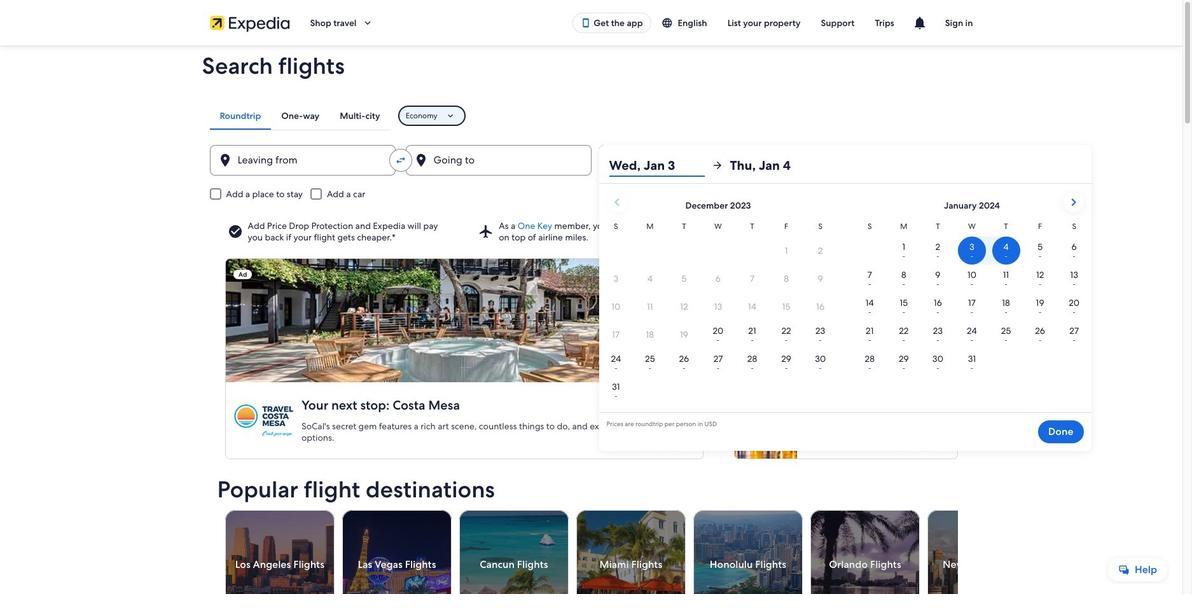 Task type: vqa. For each thing, say whether or not it's contained in the screenshot.
Honolulu Flights image
yes



Task type: locate. For each thing, give the bounding box(es) containing it.
main content
[[0, 46, 1183, 594]]

honolulu flights image
[[693, 510, 803, 594]]

small image
[[661, 17, 678, 29]]

swap origin and destination values image
[[395, 155, 406, 166]]

download the app button image
[[581, 18, 591, 28]]

cancun flights image
[[459, 510, 568, 594]]

shop travel image
[[362, 17, 373, 29]]

tab list
[[210, 102, 390, 130]]

previous image
[[217, 557, 233, 573]]

next image
[[950, 557, 966, 573]]

miami flights image
[[576, 510, 686, 594]]

popular flight destinations region
[[210, 477, 1037, 594]]

las vegas flights image
[[342, 510, 451, 594]]



Task type: describe. For each thing, give the bounding box(es) containing it.
previous month image
[[609, 195, 624, 210]]

expedia logo image
[[210, 14, 290, 32]]

orlando flights image
[[810, 510, 920, 594]]

communication center icon image
[[912, 15, 928, 31]]

new york flights image
[[927, 510, 1037, 594]]

los angeles flights image
[[225, 510, 334, 594]]

next month image
[[1066, 195, 1081, 210]]



